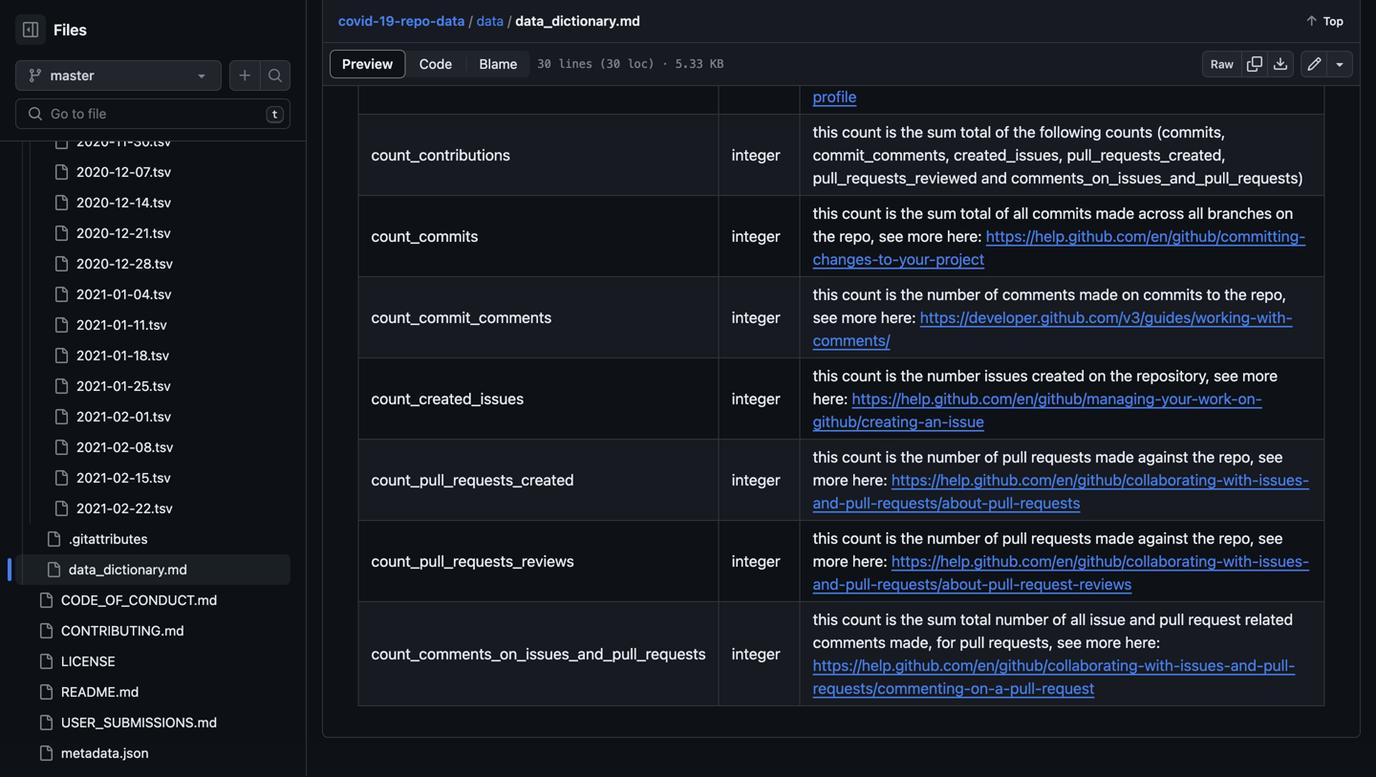 Task type: describe. For each thing, give the bounding box(es) containing it.
https://help.github.com/en/github/collaborating-with-issues- and-pull-requests/about-pull-request-reviews
[[813, 552, 1310, 593]]

number for https://help.github.com/en/github/collaborating-with-issues- and-pull-requests/about-pull-requests
[[928, 448, 981, 466]]

this count is the number issues created on the repository, see more here:
[[813, 367, 1279, 408]]

created_issues,
[[954, 146, 1064, 164]]

profile/viewing-
[[1009, 65, 1117, 83]]

download raw content image
[[1274, 56, 1289, 72]]

data_dictionary.md inside tree item
[[69, 562, 187, 578]]

up-
[[1274, 42, 1299, 60]]

blame
[[480, 56, 518, 72]]

https://help.github.com/en/github/collaborating- for request-
[[892, 552, 1224, 570]]

count for https://help.github.com/en/github/committing- changes-to-your-project
[[842, 204, 882, 222]]

2020-12-07.tsv
[[76, 164, 171, 180]]

1 / from the left
[[469, 13, 473, 29]]

total for comments_on_issues_and_pull_requests)
[[961, 123, 992, 141]]

and- inside https://help.github.com/en/github/setting-up- and-managing-your-github-profile/viewing-contributions-on-your- profile
[[813, 65, 846, 83]]

your- inside https://help.github.com/en/github/managing-your-work-on- github/creating-an-issue
[[1162, 390, 1199, 408]]

integer for https://help.github.com/en/github/committing- changes-to-your-project
[[732, 227, 781, 245]]

30
[[538, 57, 552, 71]]

raw
[[1211, 57, 1234, 71]]

metadata.json
[[61, 745, 149, 761]]

lines
[[558, 57, 593, 71]]

covid-19-repo-data / data / data_dictionary.md
[[338, 13, 641, 29]]

11.tsv
[[133, 317, 167, 333]]

this count is the number of comments made on commits to the repo, see more here:
[[813, 285, 1287, 327]]

0 vertical spatial data_dictionary.md
[[516, 13, 641, 29]]

file image for contributing.md
[[38, 623, 54, 639]]

requests inside 'https://help.github.com/en/github/collaborating-with-issues- and-pull-requests/about-pull-requests'
[[1021, 494, 1081, 512]]

total for for
[[961, 611, 992, 629]]

see inside this count is the sum total number of all issue and pull request related comments made, for pull requests, see more here: https://help.github.com/en/github/collaborating-with-issues-and-pull- requests/commenting-on-a-pull-request
[[1058, 633, 1082, 652]]

add file tooltip
[[229, 60, 260, 91]]

code button
[[407, 50, 465, 78]]

repository,
[[1137, 367, 1210, 385]]

count_comments_on_issues_and_pull_requests
[[371, 645, 706, 663]]

2021-01-25.tsv
[[76, 378, 171, 394]]

file image for 2020-12-21.tsv
[[54, 226, 69, 241]]

requests/about- for request-
[[878, 575, 989, 593]]

(commits,
[[1157, 123, 1226, 141]]

against for request-
[[1139, 529, 1189, 547]]

is for https://help.github.com/en/github/collaborating-with-issues- and-pull-requests/about-pull-requests
[[886, 448, 897, 466]]

is for https://developer.github.com/v3/guides/working-with- comments/
[[886, 285, 897, 304]]

edit file image
[[1308, 56, 1323, 72]]

blame button
[[466, 50, 531, 78]]

file image for 2021-02-08.tsv
[[54, 440, 69, 455]]

https://help.github.com/en/github/managing-your-work-on- github/creating-an-issue link
[[813, 390, 1263, 431]]

2020-12-14.tsv
[[76, 195, 171, 210]]

18.tsv
[[133, 348, 169, 363]]

count inside this count is the sum total number of all issue and pull request related comments made, for pull requests, see more here: https://help.github.com/en/github/collaborating-with-issues-and-pull- requests/commenting-on-a-pull-request
[[842, 611, 882, 629]]

2 / from the left
[[508, 13, 512, 29]]

sum for and
[[928, 123, 957, 141]]

more inside this count is the sum total number of all issue and pull request related comments made, for pull requests, see more here: https://help.github.com/en/github/collaborating-with-issues-and-pull- requests/commenting-on-a-pull-request
[[1086, 633, 1122, 652]]

repo, inside this count is the number of comments made on commits to the repo, see more here:
[[1252, 285, 1287, 304]]

made,
[[890, 633, 933, 652]]

requests/about- for requests
[[878, 494, 989, 512]]

25.tsv
[[133, 378, 171, 394]]

this count is the sum total of the following counts (commits, commit_comments,  created_issues, pull_requests_created, pull_requests_reviewed and comments_on_issues_and_pull_requests)
[[813, 123, 1304, 187]]

comments_on_issues_and_pull_requests)
[[1012, 169, 1304, 187]]

2021-01-04.tsv
[[76, 286, 172, 302]]

(30
[[600, 57, 621, 71]]

to
[[1207, 285, 1221, 304]]

2021- for 2021-02-08.tsv
[[76, 439, 113, 455]]

and inside this count is the sum total of the following counts (commits, commit_comments,  created_issues, pull_requests_created, pull_requests_reviewed and comments_on_issues_and_pull_requests)
[[982, 169, 1008, 187]]

more edit options image
[[1333, 56, 1348, 72]]

issues- inside this count is the sum total number of all issue and pull request related comments made, for pull requests, see more here: https://help.github.com/en/github/collaborating-with-issues-and-pull- requests/commenting-on-a-pull-request
[[1181, 656, 1231, 675]]

requests,
[[989, 633, 1054, 652]]

2021-02-22.tsv
[[76, 501, 173, 516]]

0 horizontal spatial all
[[1014, 204, 1029, 222]]

1 horizontal spatial request
[[1189, 611, 1242, 629]]

1 data from the left
[[437, 13, 465, 29]]

made up reviews
[[1096, 529, 1135, 547]]

count for https://developer.github.com/v3/guides/working-with- comments/
[[842, 285, 882, 304]]

of inside this count is the sum total of all commits made across all branches on the repo, see more here:
[[996, 204, 1010, 222]]

file image for 2021-02-22.tsv
[[54, 501, 69, 516]]

11-
[[115, 133, 133, 149]]

08.tsv
[[135, 439, 173, 455]]

this count is the number of pull requests made against the repo, see more here: for request-
[[813, 529, 1284, 570]]

this for https://help.github.com/en/github/committing- changes-to-your-project
[[813, 204, 838, 222]]

fork this repository and edit the file tooltip
[[1301, 51, 1328, 77]]

for
[[937, 633, 956, 652]]

this for https://help.github.com/en/github/collaborating-with-issues- and-pull-requests/about-pull-requests
[[813, 448, 838, 466]]

user_submissions.md
[[61, 715, 217, 731]]

integer for https://help.github.com/en/github/managing-your-work-on- github/creating-an-issue
[[732, 390, 781, 408]]

01- for 25.tsv
[[113, 378, 133, 394]]

22.tsv
[[135, 501, 173, 516]]

12- for 07.tsv
[[115, 164, 135, 180]]

request-
[[1021, 575, 1080, 593]]

https://developer.github.com/v3/guides/working-
[[921, 308, 1258, 327]]

file image for data_dictionary.md
[[46, 562, 61, 578]]

on- inside this count is the sum total number of all issue and pull request related comments made, for pull requests, see more here: https://help.github.com/en/github/collaborating-with-issues-and-pull- requests/commenting-on-a-pull-request
[[971, 679, 996, 698]]

files
[[54, 21, 87, 39]]

sum for repo,
[[928, 204, 957, 222]]

file image for license
[[38, 654, 54, 669]]

https://help.github.com/en/github/committing- changes-to-your-project
[[813, 227, 1307, 268]]

an-
[[925, 413, 949, 431]]

02- for 15.tsv
[[113, 470, 135, 486]]

file image for 2021-01-18.tsv
[[54, 348, 69, 363]]

04.tsv
[[133, 286, 172, 302]]

https://help.github.com/en/github/collaborating-with-issues- and-pull-requests/about-pull-requests
[[813, 471, 1310, 512]]

2021- for 2021-01-04.tsv
[[76, 286, 113, 302]]

issues- for https://help.github.com/en/github/collaborating-with-issues- and-pull-requests/about-pull-request-reviews
[[1260, 552, 1310, 570]]

your- inside https://help.github.com/en/github/committing- changes-to-your-project
[[900, 250, 936, 268]]

file image for user_submissions.md
[[38, 715, 54, 731]]

related
[[1246, 611, 1294, 629]]

12- for 21.tsv
[[115, 225, 135, 241]]

issues
[[985, 367, 1028, 385]]

on inside this count is the number of comments made on commits to the repo, see more here:
[[1123, 285, 1140, 304]]

profile
[[813, 87, 857, 106]]

made up 'https://help.github.com/en/github/collaborating-with-issues- and-pull-requests/about-pull-requests'
[[1096, 448, 1135, 466]]

covid-
[[338, 13, 379, 29]]

master
[[50, 67, 94, 83]]

and- inside 'https://help.github.com/en/github/collaborating-with-issues- and-pull-requests/about-pull-requests'
[[813, 494, 846, 512]]

is inside this count is the sum total of the following counts (commits, commit_comments,  created_issues, pull_requests_created, pull_requests_reviewed and comments_on_issues_and_pull_requests)
[[886, 123, 897, 141]]

following
[[1040, 123, 1102, 141]]

https://help.github.com/en/github/collaborating- for requests
[[892, 471, 1224, 489]]

https://help.github.com/en/github/managing-your-work-on- github/creating-an-issue
[[813, 390, 1263, 431]]

2021- for 2021-02-22.tsv
[[76, 501, 113, 516]]

master button
[[15, 60, 222, 91]]

1 vertical spatial request
[[1042, 679, 1095, 698]]

15.tsv
[[135, 470, 171, 486]]

count_pull_requests_created
[[371, 471, 574, 489]]

14.tsv
[[135, 195, 171, 210]]

this inside this count is the sum total number of all issue and pull request related comments made, for pull requests, see more here: https://help.github.com/en/github/collaborating-with-issues-and-pull- requests/commenting-on-a-pull-request
[[813, 611, 838, 629]]

count_created_issues
[[371, 390, 524, 408]]

this for https://help.github.com/en/github/collaborating-with-issues- and-pull-requests/about-pull-request-reviews
[[813, 529, 838, 547]]

file image for code_of_conduct.md
[[38, 593, 54, 608]]

count_contributions
[[371, 146, 511, 164]]

of inside this count is the sum total number of all issue and pull request related comments made, for pull requests, see more here: https://help.github.com/en/github/collaborating-with-issues-and-pull- requests/commenting-on-a-pull-request
[[1053, 611, 1067, 629]]

https://help.github.com/en/github/committing-
[[987, 227, 1307, 245]]

contributions-
[[1117, 65, 1215, 83]]

integer for https://help.github.com/en/github/collaborating-with-issues- and-pull-requests/about-pull-requests
[[732, 471, 781, 489]]

covid-19-repo-data link
[[338, 13, 465, 29]]

this count is the number of pull requests made against the repo, see more here: for requests
[[813, 448, 1284, 489]]

2020-12-21.tsv
[[76, 225, 171, 241]]

reviews
[[1080, 575, 1133, 593]]

made inside this count is the sum total of all commits made across all branches on the repo, see more here:
[[1096, 204, 1135, 222]]

more inside this count is the sum total of all commits made across all branches on the repo, see more here:
[[908, 227, 943, 245]]

count_commits
[[371, 227, 479, 245]]

files tree
[[15, 0, 291, 769]]

2021- for 2021-01-25.tsv
[[76, 378, 113, 394]]

of down https://help.github.com/en/github/managing- in the bottom of the page
[[985, 448, 999, 466]]

work-
[[1199, 390, 1239, 408]]

comments inside this count is the number of comments made on commits to the repo, see more here:
[[1003, 285, 1076, 304]]

7 integer from the top
[[732, 645, 781, 663]]

here: inside this count is the sum total of all commits made across all branches on the repo, see more here:
[[947, 227, 983, 245]]

repo, up related
[[1219, 529, 1255, 547]]

to-
[[879, 250, 900, 268]]

07.tsv
[[135, 164, 171, 180]]

loc)
[[628, 57, 655, 71]]

file image for 2020-11-30.tsv
[[54, 134, 69, 149]]

https://help.github.com/en/github/setting-up- and-managing-your-github-profile/viewing-contributions-on-your- profile link
[[813, 42, 1299, 106]]

raw link
[[1203, 51, 1243, 77]]

count_distinct_contributors
[[371, 19, 563, 37]]

repo, down work- in the right bottom of the page
[[1219, 448, 1255, 466]]

https://help.github.com/en/github/committing- changes-to-your-project link
[[813, 227, 1307, 268]]

01- for 11.tsv
[[113, 317, 133, 333]]

https://help.github.com/en/github/collaborating-with-issues-and-pull- requests/commenting-on-a-pull-request link
[[813, 656, 1296, 698]]

2021- for 2021-02-01.tsv
[[76, 409, 113, 425]]



Task type: vqa. For each thing, say whether or not it's contained in the screenshot.


Task type: locate. For each thing, give the bounding box(es) containing it.
here: inside this count is the sum total number of all issue and pull request related comments made, for pull requests, see more here: https://help.github.com/en/github/collaborating-with-issues-and-pull- requests/commenting-on-a-pull-request
[[1126, 633, 1161, 652]]

total for see
[[961, 204, 992, 222]]

issue
[[949, 413, 985, 431], [1090, 611, 1126, 629]]

commits left to
[[1144, 285, 1203, 304]]

see inside this count is the sum total of all commits made across all branches on the repo, see more here:
[[879, 227, 904, 245]]

requests/about- inside 'https://help.github.com/en/github/collaborating-with-issues- and-pull-requests/about-pull-requests'
[[878, 494, 989, 512]]

01- for 18.tsv
[[113, 348, 133, 363]]

comments up https://developer.github.com/v3/guides/working-with- comments/ link
[[1003, 285, 1076, 304]]

and down reviews
[[1130, 611, 1156, 629]]

2020- for 2020-12-21.tsv
[[76, 225, 115, 241]]

of up created_issues,
[[996, 123, 1010, 141]]

this count is the sum total number of all issue and pull request related comments made, for pull requests, see more here: https://help.github.com/en/github/collaborating-with-issues-and-pull- requests/commenting-on-a-pull-request
[[813, 611, 1296, 698]]

integer for https://developer.github.com/v3/guides/working-with- comments/
[[732, 308, 781, 327]]

file image for readme.md
[[38, 685, 54, 700]]

3 sum from the top
[[928, 611, 957, 629]]

2021- up 2021-02-22.tsv
[[76, 470, 113, 486]]

3 01- from the top
[[113, 348, 133, 363]]

https://help.github.com/en/github/managing-
[[852, 390, 1162, 408]]

of inside this count is the sum total of the following counts (commits, commit_comments,  created_issues, pull_requests_created, pull_requests_reviewed and comments_on_issues_and_pull_requests)
[[996, 123, 1010, 141]]

0 horizontal spatial issue
[[949, 413, 985, 431]]

1 total from the top
[[961, 123, 992, 141]]

2021- for 2021-01-18.tsv
[[76, 348, 113, 363]]

7 this from the top
[[813, 611, 838, 629]]

count for https://help.github.com/en/github/managing-your-work-on- github/creating-an-issue
[[842, 367, 882, 385]]

requests for requests
[[1032, 448, 1092, 466]]

1 vertical spatial requests
[[1021, 494, 1081, 512]]

requests/commenting-
[[813, 679, 971, 698]]

made up https://developer.github.com/v3/guides/working-
[[1080, 285, 1119, 304]]

3 this from the top
[[813, 285, 838, 304]]

data_dictionary.md up lines at the left of the page
[[516, 13, 641, 29]]

contributing.md
[[61, 623, 184, 639]]

with- inside this count is the sum total number of all issue and pull request related comments made, for pull requests, see more here: https://help.github.com/en/github/collaborating-with-issues-and-pull- requests/commenting-on-a-pull-request
[[1145, 656, 1181, 675]]

0 vertical spatial on-
[[1215, 65, 1239, 83]]

all inside this count is the sum total number of all issue and pull request related comments made, for pull requests, see more here: https://help.github.com/en/github/collaborating-with-issues-and-pull- requests/commenting-on-a-pull-request
[[1071, 611, 1086, 629]]

2021- down 2021-01-25.tsv
[[76, 409, 113, 425]]

1 vertical spatial data_dictionary.md
[[69, 562, 187, 578]]

1 horizontal spatial data
[[477, 13, 504, 29]]

2 data from the left
[[477, 13, 504, 29]]

integer
[[732, 146, 781, 164], [732, 227, 781, 245], [732, 308, 781, 327], [732, 390, 781, 408], [732, 471, 781, 489], [732, 552, 781, 570], [732, 645, 781, 663]]

t
[[272, 109, 278, 121]]

count inside this count is the number issues created on the repository, see more here:
[[842, 367, 882, 385]]

2 this from the top
[[813, 204, 838, 222]]

file image
[[54, 164, 69, 180], [54, 195, 69, 210], [54, 256, 69, 272], [54, 287, 69, 302], [54, 409, 69, 425], [54, 470, 69, 486], [54, 501, 69, 516], [46, 532, 61, 547], [46, 562, 61, 578], [38, 654, 54, 669], [38, 685, 54, 700], [38, 746, 54, 761]]

search this repository image
[[268, 68, 283, 83]]

pull-
[[846, 494, 878, 512], [989, 494, 1021, 512], [846, 575, 878, 593], [989, 575, 1021, 593], [1264, 656, 1296, 675], [1011, 679, 1042, 698]]

3 count from the top
[[842, 285, 882, 304]]

2021- down 2021-01-11.tsv
[[76, 348, 113, 363]]

0 vertical spatial requests/about-
[[878, 494, 989, 512]]

1 vertical spatial against
[[1139, 529, 1189, 547]]

02- up 2021-02-22.tsv
[[113, 470, 135, 486]]

and down created_issues,
[[982, 169, 1008, 187]]

2021- down 2021-01-18.tsv
[[76, 378, 113, 394]]

12- for 14.tsv
[[115, 195, 135, 210]]

01- up 2021-01-18.tsv
[[113, 317, 133, 333]]

02- for 01.tsv
[[113, 409, 135, 425]]

requests/about- down an-
[[878, 494, 989, 512]]

0 horizontal spatial data
[[437, 13, 465, 29]]

2021- up 2021-02-15.tsv
[[76, 439, 113, 455]]

1 01- from the top
[[113, 286, 133, 302]]

pull_requests_reviewed
[[813, 169, 978, 187]]

/
[[469, 13, 473, 29], [508, 13, 512, 29]]

here:
[[947, 227, 983, 245], [881, 308, 917, 327], [813, 390, 848, 408], [853, 471, 888, 489], [853, 552, 888, 570], [1126, 633, 1161, 652]]

2021-02-01.tsv
[[76, 409, 171, 425]]

1 vertical spatial sum
[[928, 204, 957, 222]]

created
[[1032, 367, 1085, 385]]

sum up the project
[[928, 204, 957, 222]]

counts
[[1106, 123, 1153, 141]]

1 horizontal spatial all
[[1071, 611, 1086, 629]]

on- inside https://help.github.com/en/github/managing-your-work-on- github/creating-an-issue
[[1239, 390, 1263, 408]]

file image for 2021-01-25.tsv
[[54, 379, 69, 394]]

01.tsv
[[135, 409, 171, 425]]

of down created_issues,
[[996, 204, 1010, 222]]

5 2020- from the top
[[76, 256, 115, 272]]

2020- up 2020-12-21.tsv
[[76, 195, 115, 210]]

number for https://developer.github.com/v3/guides/working-with- comments/
[[928, 285, 981, 304]]

total up requests,
[[961, 611, 992, 629]]

Go to file text field
[[51, 99, 259, 128]]

01- down 2021-01-18.tsv
[[113, 378, 133, 394]]

this inside this count is the sum total of the following counts (commits, commit_comments,  created_issues, pull_requests_created, pull_requests_reviewed and comments_on_issues_and_pull_requests)
[[813, 123, 838, 141]]

7 count from the top
[[842, 611, 882, 629]]

github-
[[958, 65, 1009, 83]]

download raw file tooltip
[[1268, 51, 1295, 77]]

2 requests/about- from the top
[[878, 575, 989, 593]]

0 vertical spatial total
[[961, 123, 992, 141]]

0 vertical spatial comments
[[1003, 285, 1076, 304]]

file image for .gitattributes
[[46, 532, 61, 547]]

2 is from the top
[[886, 204, 897, 222]]

file image for 2021-02-01.tsv
[[54, 409, 69, 425]]

2021- for 2021-01-11.tsv
[[76, 317, 113, 333]]

2 12- from the top
[[115, 195, 135, 210]]

count inside this count is the sum total of all commits made across all branches on the repo, see more here:
[[842, 204, 882, 222]]

this inside this count is the number of comments made on commits to the repo, see more here:
[[813, 285, 838, 304]]

0 vertical spatial issues-
[[1260, 471, 1310, 489]]

1 sum from the top
[[928, 123, 957, 141]]

of inside this count is the number of comments made on commits to the repo, see more here:
[[985, 285, 999, 304]]

https://help.github.com/en/github/collaborating- inside this count is the sum total number of all issue and pull request related comments made, for pull requests, see more here: https://help.github.com/en/github/collaborating-with-issues-and-pull- requests/commenting-on-a-pull-request
[[813, 656, 1145, 675]]

request right a-
[[1042, 679, 1095, 698]]

2021-02-15.tsv
[[76, 470, 171, 486]]

number inside this count is the sum total number of all issue and pull request related comments made, for pull requests, see more here: https://help.github.com/en/github/collaborating-with-issues-and-pull- requests/commenting-on-a-pull-request
[[996, 611, 1049, 629]]

1 2020- from the top
[[76, 133, 115, 149]]

6 integer from the top
[[732, 552, 781, 570]]

https://help.github.com/en/github/collaborating- down "https://help.github.com/en/github/managing-your-work-on- github/creating-an-issue" link
[[892, 471, 1224, 489]]

2020- for 2020-12-14.tsv
[[76, 195, 115, 210]]

git branch image
[[28, 68, 43, 83]]

repo, right to
[[1252, 285, 1287, 304]]

12- up 2020-12-28.tsv
[[115, 225, 135, 241]]

with- for https://help.github.com/en/github/collaborating-with-issues- and-pull-requests/about-pull-requests
[[1224, 471, 1260, 489]]

file image left 2020-12-14.tsv
[[54, 195, 69, 210]]

2 this count is the number of pull requests made against the repo, see more here: from the top
[[813, 529, 1284, 570]]

is inside this count is the sum total number of all issue and pull request related comments made, for pull requests, see more here: https://help.github.com/en/github/collaborating-with-issues-and-pull- requests/commenting-on-a-pull-request
[[886, 611, 897, 629]]

2 vertical spatial on-
[[971, 679, 996, 698]]

1 against from the top
[[1139, 448, 1189, 466]]

copy raw content image
[[1248, 56, 1263, 72]]

2021- up .gitattributes
[[76, 501, 113, 516]]

file image left 2021-01-11.tsv
[[54, 317, 69, 333]]

https://help.github.com/en/github/setting-up- and-managing-your-github-profile/viewing-contributions-on-your- profile
[[813, 42, 1299, 106]]

this count is the sum total of all commits made across all branches on the repo, see more here:
[[813, 204, 1294, 245]]

data
[[437, 13, 465, 29], [477, 13, 504, 29]]

0 vertical spatial on
[[1277, 204, 1294, 222]]

request left related
[[1189, 611, 1242, 629]]

data_dictionary.md tree item
[[15, 555, 291, 585]]

and
[[982, 169, 1008, 187], [1130, 611, 1156, 629]]

this inside this count is the number issues created on the repository, see more here:
[[813, 367, 838, 385]]

3 is from the top
[[886, 285, 897, 304]]

more inside this count is the number issues created on the repository, see more here:
[[1243, 367, 1279, 385]]

is inside this count is the number of comments made on commits to the repo, see more here:
[[886, 285, 897, 304]]

1 vertical spatial https://help.github.com/en/github/collaborating-
[[892, 552, 1224, 570]]

2020- for 2020-12-07.tsv
[[76, 164, 115, 180]]

comments left made,
[[813, 633, 886, 652]]

2021-02-08.tsv
[[76, 439, 173, 455]]

12-
[[115, 164, 135, 180], [115, 195, 135, 210], [115, 225, 135, 241], [115, 256, 135, 272]]

is for https://help.github.com/en/github/managing-your-work-on- github/creating-an-issue
[[886, 367, 897, 385]]

5 is from the top
[[886, 448, 897, 466]]

integer for https://help.github.com/en/github/collaborating-with-issues- and-pull-requests/about-pull-request-reviews
[[732, 552, 781, 570]]

0 vertical spatial issue
[[949, 413, 985, 431]]

01- up 2021-01-11.tsv
[[113, 286, 133, 302]]

total up the project
[[961, 204, 992, 222]]

4 01- from the top
[[113, 378, 133, 394]]

6 2021- from the top
[[76, 439, 113, 455]]

4 02- from the top
[[113, 501, 135, 516]]

file image left 2021-02-15.tsv
[[54, 470, 69, 486]]

of down the project
[[985, 285, 999, 304]]

with- for https://help.github.com/en/github/collaborating-with-issues- and-pull-requests/about-pull-request-reviews
[[1224, 552, 1260, 570]]

2 against from the top
[[1139, 529, 1189, 547]]

more inside this count is the number of comments made on commits to the repo, see more here:
[[842, 308, 877, 327]]

3 total from the top
[[961, 611, 992, 629]]

pull_requests_created,
[[1068, 146, 1227, 164]]

here: inside this count is the number issues created on the repository, see more here:
[[813, 390, 848, 408]]

preview button
[[330, 50, 406, 78]]

repo, inside this count is the sum total of all commits made across all branches on the repo, see more here:
[[840, 227, 875, 245]]

1 count from the top
[[842, 123, 882, 141]]

file image for 2020-12-14.tsv
[[54, 195, 69, 210]]

issues- for https://help.github.com/en/github/collaborating-with-issues- and-pull-requests/about-pull-requests
[[1260, 471, 1310, 489]]

1 horizontal spatial commits
[[1144, 285, 1203, 304]]

this inside this count is the sum total of all commits made across all branches on the repo, see more here:
[[813, 204, 838, 222]]

total inside this count is the sum total of all commits made across all branches on the repo, see more here:
[[961, 204, 992, 222]]

of down request-
[[1053, 611, 1067, 629]]

12- for 28.tsv
[[115, 256, 135, 272]]

data up blame
[[477, 13, 504, 29]]

1 horizontal spatial issue
[[1090, 611, 1126, 629]]

2 horizontal spatial on
[[1277, 204, 1294, 222]]

requests/about- up the for
[[878, 575, 989, 593]]

1 requests/about- from the top
[[878, 494, 989, 512]]

https://help.github.com/en/github/collaborating- up request-
[[892, 552, 1224, 570]]

this for https://help.github.com/en/github/managing-your-work-on- github/creating-an-issue
[[813, 367, 838, 385]]

2020- for 2020-11-30.tsv
[[76, 133, 115, 149]]

file image left 2021-02-01.tsv
[[54, 409, 69, 425]]

issues- inside 'https://help.github.com/en/github/collaborating-with-issues- and-pull-requests/about-pull-requests'
[[1260, 471, 1310, 489]]

2 vertical spatial https://help.github.com/en/github/collaborating-
[[813, 656, 1145, 675]]

1 vertical spatial on-
[[1239, 390, 1263, 408]]

2 vertical spatial sum
[[928, 611, 957, 629]]

on inside this count is the sum total of all commits made across all branches on the repo, see more here:
[[1277, 204, 1294, 222]]

30 lines (30 loc) · 5.33 kb
[[538, 57, 724, 71]]

requests
[[1032, 448, 1092, 466], [1021, 494, 1081, 512], [1032, 529, 1092, 547]]

0 vertical spatial commits
[[1033, 204, 1092, 222]]

6 is from the top
[[886, 529, 897, 547]]

file image left 2020-12-07.tsv
[[54, 164, 69, 180]]

file image left user_submissions.md
[[38, 715, 54, 731]]

1 integer from the top
[[732, 146, 781, 164]]

6 count from the top
[[842, 529, 882, 547]]

here: inside this count is the number of comments made on commits to the repo, see more here:
[[881, 308, 917, 327]]

8 2021- from the top
[[76, 501, 113, 516]]

1 vertical spatial issues-
[[1260, 552, 1310, 570]]

repo, up changes-
[[840, 227, 875, 245]]

2020-12-28.tsv
[[76, 256, 173, 272]]

repo-
[[401, 13, 437, 29]]

0 horizontal spatial data_dictionary.md
[[69, 562, 187, 578]]

2 count from the top
[[842, 204, 882, 222]]

sum inside this count is the sum total of the following counts (commits, commit_comments,  created_issues, pull_requests_created, pull_requests_reviewed and comments_on_issues_and_pull_requests)
[[928, 123, 957, 141]]

https://help.github.com/en/github/collaborating- inside 'https://help.github.com/en/github/collaborating-with-issues- and-pull-requests/about-pull-requests'
[[892, 471, 1224, 489]]

2 horizontal spatial all
[[1189, 204, 1204, 222]]

is
[[886, 123, 897, 141], [886, 204, 897, 222], [886, 285, 897, 304], [886, 367, 897, 385], [886, 448, 897, 466], [886, 529, 897, 547], [886, 611, 897, 629]]

0 horizontal spatial comments
[[813, 633, 886, 652]]

0 vertical spatial sum
[[928, 123, 957, 141]]

draggable pane splitter slider
[[304, 0, 309, 776]]

0 vertical spatial against
[[1139, 448, 1189, 466]]

02- for 22.tsv
[[113, 501, 135, 516]]

number
[[928, 285, 981, 304], [928, 367, 981, 385], [928, 448, 981, 466], [928, 529, 981, 547], [996, 611, 1049, 629]]

number for https://help.github.com/en/github/managing-your-work-on- github/creating-an-issue
[[928, 367, 981, 385]]

count for https://help.github.com/en/github/collaborating-with-issues- and-pull-requests/about-pull-request-reviews
[[842, 529, 882, 547]]

issue down reviews
[[1090, 611, 1126, 629]]

number inside this count is the number of comments made on commits to the repo, see more here:
[[928, 285, 981, 304]]

2 integer from the top
[[732, 227, 781, 245]]

preview
[[342, 56, 393, 72]]

1 vertical spatial this count is the number of pull requests made against the repo, see more here:
[[813, 529, 1284, 570]]

file image up .gitattributes
[[54, 501, 69, 516]]

issue inside https://help.github.com/en/github/managing-your-work-on- github/creating-an-issue
[[949, 413, 985, 431]]

3 integer from the top
[[732, 308, 781, 327]]

file image left license
[[38, 654, 54, 669]]

commits up https://help.github.com/en/github/committing- changes-to-your-project at the right top of page
[[1033, 204, 1092, 222]]

count inside this count is the sum total of the following counts (commits, commit_comments,  created_issues, pull_requests_created, pull_requests_reviewed and comments_on_issues_and_pull_requests)
[[842, 123, 882, 141]]

managing-
[[846, 65, 921, 83]]

data_dictionary.md up code_of_conduct.md on the bottom
[[69, 562, 187, 578]]

file image for 2021-02-15.tsv
[[54, 470, 69, 486]]

2020-
[[76, 133, 115, 149], [76, 164, 115, 180], [76, 195, 115, 210], [76, 225, 115, 241], [76, 256, 115, 272]]

0 vertical spatial and
[[982, 169, 1008, 187]]

2020- up 2020-12-07.tsv
[[76, 133, 115, 149]]

count inside this count is the number of comments made on commits to the repo, see more here:
[[842, 285, 882, 304]]

number for https://help.github.com/en/github/collaborating-with-issues- and-pull-requests/about-pull-request-reviews
[[928, 529, 981, 547]]

2 02- from the top
[[113, 439, 135, 455]]

01-
[[113, 286, 133, 302], [113, 317, 133, 333], [113, 348, 133, 363], [113, 378, 133, 394]]

2020-11-30.tsv
[[76, 133, 171, 149]]

file image left 2021-01-18.tsv
[[54, 348, 69, 363]]

0 horizontal spatial on
[[1089, 367, 1107, 385]]

is inside this count is the number issues created on the repository, see more here:
[[886, 367, 897, 385]]

license
[[61, 654, 115, 669]]

on- inside https://help.github.com/en/github/setting-up- and-managing-your-github-profile/viewing-contributions-on-your- profile
[[1215, 65, 1239, 83]]

7 2021- from the top
[[76, 470, 113, 486]]

3 02- from the top
[[113, 470, 135, 486]]

4 integer from the top
[[732, 390, 781, 408]]

0 vertical spatial requests
[[1032, 448, 1092, 466]]

sum
[[928, 123, 957, 141], [928, 204, 957, 222], [928, 611, 957, 629]]

comments/
[[813, 331, 891, 349]]

on up https://developer.github.com/v3/guides/working-
[[1123, 285, 1140, 304]]

2 vertical spatial total
[[961, 611, 992, 629]]

5 this from the top
[[813, 448, 838, 466]]

file image for 2021-01-11.tsv
[[54, 317, 69, 333]]

commits inside this count is the sum total of all commits made across all branches on the repo, see more here:
[[1033, 204, 1092, 222]]

sum for made,
[[928, 611, 957, 629]]

1 is from the top
[[886, 123, 897, 141]]

1 2021- from the top
[[76, 286, 113, 302]]

total up created_issues,
[[961, 123, 992, 141]]

6 this from the top
[[813, 529, 838, 547]]

2020- up 2020-12-14.tsv
[[76, 164, 115, 180]]

the inside this count is the sum total number of all issue and pull request related comments made, for pull requests, see more here: https://help.github.com/en/github/collaborating-with-issues-and-pull- requests/commenting-on-a-pull-request
[[901, 611, 924, 629]]

1 this from the top
[[813, 123, 838, 141]]

02- for 08.tsv
[[113, 439, 135, 455]]

1 vertical spatial and
[[1130, 611, 1156, 629]]

all down reviews
[[1071, 611, 1086, 629]]

file image up code_of_conduct.md on the bottom
[[46, 562, 61, 578]]

this for https://developer.github.com/v3/guides/working-with- comments/
[[813, 285, 838, 304]]

made inside this count is the number of comments made on commits to the repo, see more here:
[[1080, 285, 1119, 304]]

is inside this count is the sum total of all commits made across all branches on the repo, see more here:
[[886, 204, 897, 222]]

0 vertical spatial request
[[1189, 611, 1242, 629]]

2 sum from the top
[[928, 204, 957, 222]]

is for https://help.github.com/en/github/committing- changes-to-your-project
[[886, 204, 897, 222]]

5 2021- from the top
[[76, 409, 113, 425]]

number inside this count is the number issues created on the repository, see more here:
[[928, 367, 981, 385]]

5 count from the top
[[842, 448, 882, 466]]

1 vertical spatial comments
[[813, 633, 886, 652]]

0 vertical spatial https://help.github.com/en/github/collaborating-
[[892, 471, 1224, 489]]

2021- for 2021-02-15.tsv
[[76, 470, 113, 486]]

across
[[1139, 204, 1185, 222]]

12- up 2021-01-04.tsv on the top left of page
[[115, 256, 135, 272]]

this count is the number of pull requests made against the repo, see more here: down "https://help.github.com/en/github/managing-your-work-on- github/creating-an-issue" link
[[813, 448, 1284, 489]]

made up https://help.github.com/en/github/committing-
[[1096, 204, 1135, 222]]

2 vertical spatial requests
[[1032, 529, 1092, 547]]

01- up 2021-01-25.tsv
[[113, 348, 133, 363]]

0 horizontal spatial and
[[982, 169, 1008, 187]]

2 2020- from the top
[[76, 164, 115, 180]]

and- inside this count is the sum total number of all issue and pull request related comments made, for pull requests, see more here: https://help.github.com/en/github/collaborating-with-issues-and-pull- requests/commenting-on-a-pull-request
[[1231, 656, 1264, 675]]

.gitattributes
[[69, 531, 148, 547]]

file image left 2020-12-21.tsv
[[54, 226, 69, 241]]

file image for 2020-12-28.tsv
[[54, 256, 69, 272]]

5 integer from the top
[[732, 471, 781, 489]]

top button
[[1296, 8, 1353, 34]]

this count is the number of pull requests made against the repo, see more here:
[[813, 448, 1284, 489], [813, 529, 1284, 570]]

https://developer.github.com/v3/guides/working-with- comments/
[[813, 308, 1293, 349]]

1 horizontal spatial comments
[[1003, 285, 1076, 304]]

2021-01-11.tsv
[[76, 317, 167, 333]]

/ right data link
[[508, 13, 512, 29]]

2 total from the top
[[961, 204, 992, 222]]

with-
[[1258, 308, 1293, 327], [1224, 471, 1260, 489], [1224, 552, 1260, 570], [1145, 656, 1181, 675]]

file image
[[54, 134, 69, 149], [54, 226, 69, 241], [54, 317, 69, 333], [54, 348, 69, 363], [54, 379, 69, 394], [54, 440, 69, 455], [38, 593, 54, 608], [38, 623, 54, 639], [38, 715, 54, 731]]

02- down 2021-02-01.tsv
[[113, 439, 135, 455]]

0 horizontal spatial request
[[1042, 679, 1095, 698]]

add file image
[[238, 68, 253, 83]]

0 horizontal spatial /
[[469, 13, 473, 29]]

12- down 2020-12-07.tsv
[[115, 195, 135, 210]]

4 2021- from the top
[[76, 378, 113, 394]]

file image for metadata.json
[[38, 746, 54, 761]]

1 horizontal spatial data_dictionary.md
[[516, 13, 641, 29]]

with- for https://developer.github.com/v3/guides/working-with- comments/
[[1258, 308, 1293, 327]]

all up https://help.github.com/en/github/committing- changes-to-your-project at the right top of page
[[1014, 204, 1029, 222]]

data left data link
[[437, 13, 465, 29]]

requests/about- inside 'https://help.github.com/en/github/collaborating-with-issues- and-pull-requests/about-pull-request-reviews'
[[878, 575, 989, 593]]

file image left contributing.md
[[38, 623, 54, 639]]

file image left 2021-01-04.tsv on the top left of page
[[54, 287, 69, 302]]

2020- down 2020-12-14.tsv
[[76, 225, 115, 241]]

with- inside "https://developer.github.com/v3/guides/working-with- comments/"
[[1258, 308, 1293, 327]]

1 vertical spatial total
[[961, 204, 992, 222]]

1 horizontal spatial /
[[508, 13, 512, 29]]

sum up the for
[[928, 611, 957, 629]]

19-
[[379, 13, 401, 29]]

on right branches
[[1277, 204, 1294, 222]]

https://help.github.com/en/github/collaborating- up a-
[[813, 656, 1145, 675]]

12- down 11-
[[115, 164, 135, 180]]

https://help.github.com/en/github/collaborating-with-issues- and-pull-requests/about-pull-request-reviews link
[[813, 552, 1310, 593]]

1 12- from the top
[[115, 164, 135, 180]]

7 is from the top
[[886, 611, 897, 629]]

2021- up 2021-01-18.tsv
[[76, 317, 113, 333]]

file image left 2020-11-30.tsv
[[54, 134, 69, 149]]

1 vertical spatial requests/about-
[[878, 575, 989, 593]]

3 2021- from the top
[[76, 348, 113, 363]]

all right across
[[1189, 204, 1204, 222]]

top
[[1324, 14, 1344, 28]]

count_commit_comments
[[371, 308, 552, 327]]

4 12- from the top
[[115, 256, 135, 272]]

2 vertical spatial on
[[1089, 367, 1107, 385]]

·
[[662, 57, 669, 71]]

4 count from the top
[[842, 367, 882, 385]]

0 vertical spatial this count is the number of pull requests made against the repo, see more here:
[[813, 448, 1284, 489]]

file view element
[[330, 50, 531, 78]]

4 2020- from the top
[[76, 225, 115, 241]]

https://help.github.com/en/github/collaborating- inside 'https://help.github.com/en/github/collaborating-with-issues- and-pull-requests/about-pull-request-reviews'
[[892, 552, 1224, 570]]

file image left 2021-02-08.tsv
[[54, 440, 69, 455]]

sum inside this count is the sum total of all commits made across all branches on the repo, see more here:
[[928, 204, 957, 222]]

file image for 2020-12-07.tsv
[[54, 164, 69, 180]]

this count is the number of pull requests made against the repo, see more here: up request-
[[813, 529, 1284, 570]]

with- inside 'https://help.github.com/en/github/collaborating-with-issues- and-pull-requests/about-pull-request-reviews'
[[1224, 552, 1260, 570]]

/ left data link
[[469, 13, 473, 29]]

search image
[[28, 106, 43, 121]]

21.tsv
[[135, 225, 171, 241]]

file image left readme.md
[[38, 685, 54, 700]]

0 horizontal spatial commits
[[1033, 204, 1092, 222]]

and- inside 'https://help.github.com/en/github/collaborating-with-issues- and-pull-requests/about-pull-request-reviews'
[[813, 575, 846, 593]]

28.tsv
[[135, 256, 173, 272]]

is for https://help.github.com/en/github/collaborating-with-issues- and-pull-requests/about-pull-request-reviews
[[886, 529, 897, 547]]

request
[[1189, 611, 1242, 629], [1042, 679, 1095, 698]]

1 vertical spatial on
[[1123, 285, 1140, 304]]

total inside this count is the sum total number of all issue and pull request related comments made, for pull requests, see more here: https://help.github.com/en/github/collaborating-with-issues-and-pull- requests/commenting-on-a-pull-request
[[961, 611, 992, 629]]

01- for 04.tsv
[[113, 286, 133, 302]]

1 horizontal spatial and
[[1130, 611, 1156, 629]]

2020- for 2020-12-28.tsv
[[76, 256, 115, 272]]

project
[[936, 250, 985, 268]]

file image left 'metadata.json'
[[38, 746, 54, 761]]

and inside this count is the sum total number of all issue and pull request related comments made, for pull requests, see more here: https://help.github.com/en/github/collaborating-with-issues-and-pull- requests/commenting-on-a-pull-request
[[1130, 611, 1156, 629]]

2 2021- from the top
[[76, 317, 113, 333]]

data link
[[477, 13, 504, 29]]

pull
[[1003, 448, 1028, 466], [1003, 529, 1028, 547], [1160, 611, 1185, 629], [960, 633, 985, 652]]

4 this from the top
[[813, 367, 838, 385]]

2021- up 2021-01-11.tsv
[[76, 286, 113, 302]]

a-
[[996, 679, 1011, 698]]

3 12- from the top
[[115, 225, 135, 241]]

02- down 2021-01-25.tsv
[[113, 409, 135, 425]]

1 02- from the top
[[113, 409, 135, 425]]

file image inside data_dictionary.md tree item
[[46, 562, 61, 578]]

file image left 2021-01-25.tsv
[[54, 379, 69, 394]]

count
[[842, 123, 882, 141], [842, 204, 882, 222], [842, 285, 882, 304], [842, 367, 882, 385], [842, 448, 882, 466], [842, 529, 882, 547], [842, 611, 882, 629]]

with- inside 'https://help.github.com/en/github/collaborating-with-issues- and-pull-requests/about-pull-requests'
[[1224, 471, 1260, 489]]

branches
[[1208, 204, 1273, 222]]

file image left code_of_conduct.md on the bottom
[[38, 593, 54, 608]]

count for https://help.github.com/en/github/collaborating-with-issues- and-pull-requests/about-pull-requests
[[842, 448, 882, 466]]

on right created
[[1089, 367, 1107, 385]]

total inside this count is the sum total of the following counts (commits, commit_comments,  created_issues, pull_requests_created, pull_requests_reviewed and comments_on_issues_and_pull_requests)
[[961, 123, 992, 141]]

5.33
[[676, 57, 704, 71]]

1 horizontal spatial on
[[1123, 285, 1140, 304]]

requests for request-
[[1032, 529, 1092, 547]]

comments
[[1003, 285, 1076, 304], [813, 633, 886, 652]]

file image left 2020-12-28.tsv
[[54, 256, 69, 272]]

sum inside this count is the sum total number of all issue and pull request related comments made, for pull requests, see more here: https://help.github.com/en/github/collaborating-with-issues-and-pull- requests/commenting-on-a-pull-request
[[928, 611, 957, 629]]

issues-
[[1260, 471, 1310, 489], [1260, 552, 1310, 570], [1181, 656, 1231, 675]]

see inside this count is the number of comments made on commits to the repo, see more here:
[[813, 308, 838, 327]]

1 vertical spatial issue
[[1090, 611, 1126, 629]]

code_of_conduct.md
[[61, 592, 217, 608]]

your-
[[921, 65, 958, 83], [1239, 65, 1276, 83], [900, 250, 936, 268], [1162, 390, 1199, 408]]

2 vertical spatial issues-
[[1181, 656, 1231, 675]]

comments inside this count is the sum total number of all issue and pull request related comments made, for pull requests, see more here: https://help.github.com/en/github/collaborating-with-issues-and-pull- requests/commenting-on-a-pull-request
[[813, 633, 886, 652]]

issues- inside 'https://help.github.com/en/github/collaborating-with-issues- and-pull-requests/about-pull-request-reviews'
[[1260, 552, 1310, 570]]

on-
[[1215, 65, 1239, 83], [1239, 390, 1263, 408], [971, 679, 996, 698]]

1 this count is the number of pull requests made against the repo, see more here: from the top
[[813, 448, 1284, 489]]

file image for 2021-01-04.tsv
[[54, 287, 69, 302]]

1 vertical spatial commits
[[1144, 285, 1203, 304]]

group
[[15, 0, 291, 585], [15, 0, 291, 524]]

side panel image
[[23, 22, 38, 37]]

issue down https://help.github.com/en/github/managing- in the bottom of the page
[[949, 413, 985, 431]]

commits inside this count is the number of comments made on commits to the repo, see more here:
[[1144, 285, 1203, 304]]

against for requests
[[1139, 448, 1189, 466]]

sum up 'commit_comments,'
[[928, 123, 957, 141]]

on inside this count is the number issues created on the repository, see more here:
[[1089, 367, 1107, 385]]

file image left .gitattributes
[[46, 532, 61, 547]]

more
[[908, 227, 943, 245], [842, 308, 877, 327], [1243, 367, 1279, 385], [813, 471, 849, 489], [813, 552, 849, 570], [1086, 633, 1122, 652]]

4 is from the top
[[886, 367, 897, 385]]

02- down 2021-02-15.tsv
[[113, 501, 135, 516]]

3 2020- from the top
[[76, 195, 115, 210]]

2 01- from the top
[[113, 317, 133, 333]]

issue inside this count is the sum total number of all issue and pull request related comments made, for pull requests, see more here: https://help.github.com/en/github/collaborating-with-issues-and-pull- requests/commenting-on-a-pull-request
[[1090, 611, 1126, 629]]

of up https://help.github.com/en/github/collaborating-with-issues- and-pull-requests/about-pull-request-reviews "link"
[[985, 529, 999, 547]]

see inside this count is the number issues created on the repository, see more here:
[[1214, 367, 1239, 385]]

2020- down 2020-12-21.tsv
[[76, 256, 115, 272]]



